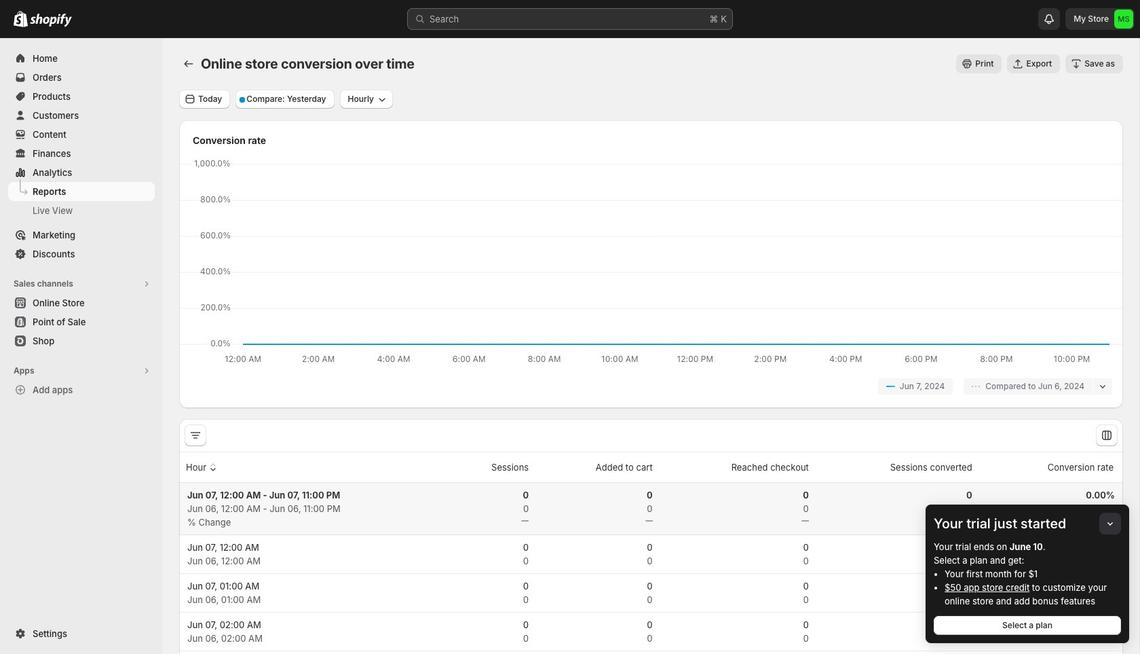 Task type: vqa. For each thing, say whether or not it's contained in the screenshot.
Set up app link
no



Task type: locate. For each thing, give the bounding box(es) containing it.
shopify image
[[14, 11, 28, 27]]



Task type: describe. For each thing, give the bounding box(es) containing it.
shopify image
[[30, 14, 72, 27]]

my store image
[[1115, 10, 1134, 29]]



